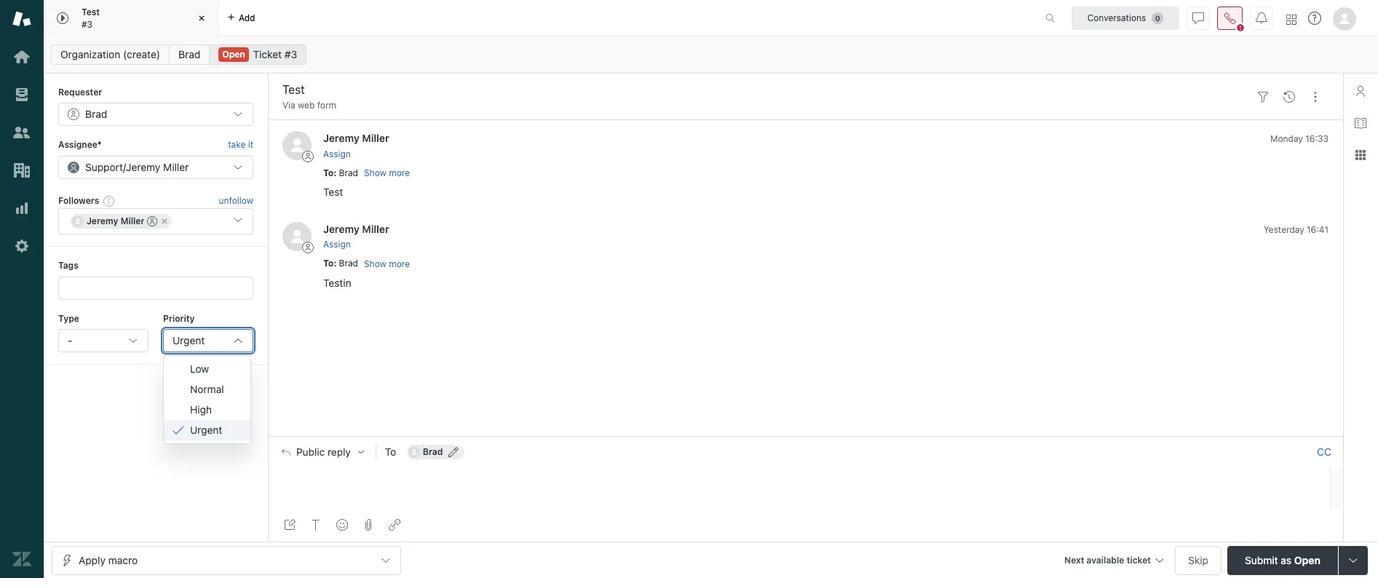 Task type: describe. For each thing, give the bounding box(es) containing it.
reply
[[328, 446, 351, 458]]

avatar image for test
[[283, 131, 312, 160]]

public reply
[[296, 446, 351, 458]]

16:33
[[1306, 134, 1329, 144]]

more for test
[[389, 167, 410, 178]]

skip
[[1188, 554, 1209, 566]]

priority
[[163, 313, 195, 324]]

apply
[[79, 554, 106, 566]]

zendesk support image
[[12, 9, 31, 28]]

urgent inside option
[[190, 423, 222, 436]]

/
[[123, 161, 126, 173]]

jeremy miller
[[87, 216, 144, 227]]

type
[[58, 313, 79, 324]]

jeremy miller link for testin
[[323, 223, 389, 235]]

- button
[[58, 329, 149, 352]]

urgent option
[[164, 420, 250, 440]]

followers
[[58, 195, 99, 206]]

filter image
[[1257, 91, 1269, 102]]

insert emojis image
[[336, 519, 348, 531]]

unfollow button
[[219, 194, 253, 207]]

: for test
[[334, 167, 337, 178]]

brad inside secondary element
[[178, 48, 200, 60]]

yesterday 16:41
[[1264, 224, 1329, 235]]

remove image
[[161, 217, 169, 226]]

testin
[[323, 276, 351, 289]]

brad inside to : brad show more test
[[339, 167, 358, 178]]

add attachment image
[[363, 519, 374, 531]]

user is an agent image
[[147, 216, 158, 227]]

test inside to : brad show more test
[[323, 186, 343, 198]]

priority list box
[[163, 355, 251, 444]]

zendesk image
[[12, 550, 31, 569]]

edit user image
[[449, 447, 459, 457]]

customer context image
[[1355, 85, 1367, 97]]

jeremy miller link for test
[[323, 132, 389, 144]]

requester
[[58, 87, 102, 98]]

millerjeremy500@gmail.com image
[[72, 216, 84, 227]]

displays possible ticket submission types image
[[1348, 554, 1359, 566]]

zendesk products image
[[1287, 14, 1297, 24]]

form
[[317, 100, 336, 111]]

assign for testin
[[323, 239, 351, 250]]

monday 16:33
[[1271, 134, 1329, 144]]

get started image
[[12, 47, 31, 66]]

available
[[1087, 554, 1125, 565]]

high
[[190, 403, 212, 415]]

miller inside option
[[121, 216, 144, 227]]

support
[[85, 161, 123, 173]]

cc
[[1317, 446, 1332, 458]]

show more button for testin
[[364, 257, 410, 271]]

web
[[298, 100, 315, 111]]

take
[[228, 139, 246, 150]]

Subject field
[[280, 81, 1247, 98]]

brad inside requester element
[[85, 108, 107, 120]]

jeremy miller assign for test
[[323, 132, 389, 159]]

open inside secondary element
[[222, 49, 245, 60]]

conversations button
[[1072, 6, 1180, 29]]

info on adding followers image
[[104, 195, 115, 207]]

klobrad84@gmail.com image
[[408, 446, 420, 458]]

button displays agent's chat status as invisible. image
[[1193, 12, 1204, 24]]

1 vertical spatial open
[[1295, 554, 1321, 566]]

to for to : brad show more test
[[323, 167, 334, 178]]

to : brad show more test
[[323, 167, 410, 198]]

macro
[[108, 554, 138, 566]]

hide composer image
[[800, 430, 811, 442]]

low
[[190, 362, 209, 375]]

Yesterday 16:41 text field
[[1264, 224, 1329, 235]]

normal
[[190, 383, 224, 395]]

organization
[[60, 48, 120, 60]]

submit as open
[[1245, 554, 1321, 566]]

public
[[296, 446, 325, 458]]

knowledge image
[[1355, 117, 1367, 129]]



Task type: locate. For each thing, give the bounding box(es) containing it.
high option
[[164, 399, 250, 420]]

1 assign button from the top
[[323, 148, 351, 161]]

skip button
[[1175, 546, 1222, 575]]

1 vertical spatial assign
[[323, 239, 351, 250]]

avatar image for testin
[[283, 222, 312, 251]]

Monday 16:33 text field
[[1271, 134, 1329, 144]]

assignee*
[[58, 139, 102, 150]]

: inside to : brad show more testin
[[334, 258, 337, 269]]

show inside to : brad show more test
[[364, 167, 387, 178]]

views image
[[12, 85, 31, 104]]

2 assign from the top
[[323, 239, 351, 250]]

2 show more button from the top
[[364, 257, 410, 271]]

jeremy up to : brad show more testin
[[323, 223, 360, 235]]

1 vertical spatial to
[[323, 258, 334, 269]]

urgent button
[[163, 329, 253, 352]]

0 horizontal spatial #3
[[82, 19, 93, 29]]

public reply button
[[269, 437, 376, 468]]

2 more from the top
[[389, 258, 410, 269]]

1 vertical spatial show
[[364, 258, 387, 269]]

1 vertical spatial more
[[389, 258, 410, 269]]

: up testin
[[334, 258, 337, 269]]

miller
[[362, 132, 389, 144], [163, 161, 189, 173], [121, 216, 144, 227], [362, 223, 389, 235]]

organization (create) button
[[51, 44, 170, 65]]

avatar image
[[283, 131, 312, 160], [283, 222, 312, 251]]

followers element
[[58, 208, 253, 235]]

assign up testin
[[323, 239, 351, 250]]

1 vertical spatial avatar image
[[283, 222, 312, 251]]

draft mode image
[[284, 519, 296, 531]]

apply macro
[[79, 554, 138, 566]]

2 assign button from the top
[[323, 238, 351, 251]]

tab
[[44, 0, 218, 36]]

apps image
[[1355, 149, 1367, 161]]

jeremy miller link up to : brad show more testin
[[323, 223, 389, 235]]

add
[[239, 12, 255, 23]]

#3 up organization
[[82, 19, 93, 29]]

requester element
[[58, 103, 253, 126]]

0 vertical spatial jeremy miller assign
[[323, 132, 389, 159]]

0 vertical spatial assign
[[323, 148, 351, 159]]

events image
[[1284, 91, 1295, 102]]

add link (cmd k) image
[[389, 519, 400, 531]]

more inside to : brad show more testin
[[389, 258, 410, 269]]

2 : from the top
[[334, 258, 337, 269]]

0 vertical spatial show
[[364, 167, 387, 178]]

tab containing test
[[44, 0, 218, 36]]

1 vertical spatial assign button
[[323, 238, 351, 251]]

jeremy miller option
[[71, 214, 172, 229]]

reporting image
[[12, 199, 31, 218]]

jeremy miller assign up to : brad show more testin
[[323, 223, 389, 250]]

0 vertical spatial avatar image
[[283, 131, 312, 160]]

ticket
[[253, 48, 282, 60]]

assign button up testin
[[323, 238, 351, 251]]

support / jeremy miller
[[85, 161, 189, 173]]

1 avatar image from the top
[[283, 131, 312, 160]]

#3 inside secondary element
[[285, 48, 297, 60]]

next available ticket button
[[1058, 546, 1169, 577]]

0 vertical spatial assign button
[[323, 148, 351, 161]]

0 vertical spatial to
[[323, 167, 334, 178]]

0 horizontal spatial open
[[222, 49, 245, 60]]

take it button
[[228, 138, 253, 153]]

tags
[[58, 260, 78, 271]]

brad
[[178, 48, 200, 60], [85, 108, 107, 120], [339, 167, 358, 178], [339, 258, 358, 269], [423, 446, 443, 457]]

jeremy down the form
[[323, 132, 360, 144]]

yesterday
[[1264, 224, 1305, 235]]

1 horizontal spatial open
[[1295, 554, 1321, 566]]

jeremy miller link
[[323, 132, 389, 144], [323, 223, 389, 235]]

miller inside assignee* element
[[163, 161, 189, 173]]

0 vertical spatial jeremy miller link
[[323, 132, 389, 144]]

to down the form
[[323, 167, 334, 178]]

open left the ticket
[[222, 49, 245, 60]]

0 horizontal spatial test
[[82, 7, 100, 18]]

to
[[323, 167, 334, 178], [323, 258, 334, 269], [385, 446, 396, 458]]

2 vertical spatial to
[[385, 446, 396, 458]]

jeremy miller assign
[[323, 132, 389, 159], [323, 223, 389, 250]]

open
[[222, 49, 245, 60], [1295, 554, 1321, 566]]

assign
[[323, 148, 351, 159], [323, 239, 351, 250]]

-
[[68, 334, 72, 347]]

#3 inside test #3
[[82, 19, 93, 29]]

0 vertical spatial open
[[222, 49, 245, 60]]

urgent down priority
[[173, 334, 205, 347]]

show more button
[[364, 167, 410, 180], [364, 257, 410, 271]]

admin image
[[12, 237, 31, 256]]

test #3
[[82, 7, 100, 29]]

assign button up to : brad show more test
[[323, 148, 351, 161]]

via web form
[[283, 100, 336, 111]]

low option
[[164, 359, 250, 379]]

to : brad show more testin
[[323, 258, 410, 289]]

add button
[[218, 0, 264, 36]]

monday
[[1271, 134, 1303, 144]]

#3 for test #3
[[82, 19, 93, 29]]

0 vertical spatial more
[[389, 167, 410, 178]]

0 vertical spatial show more button
[[364, 167, 410, 180]]

close image
[[194, 11, 209, 25]]

1 vertical spatial #3
[[285, 48, 297, 60]]

tabs tab list
[[44, 0, 1030, 36]]

1 vertical spatial jeremy miller assign
[[323, 223, 389, 250]]

via
[[283, 100, 295, 111]]

1 vertical spatial show more button
[[364, 257, 410, 271]]

cc button
[[1317, 446, 1332, 459]]

more for testin
[[389, 258, 410, 269]]

jeremy right 'support' at the left of the page
[[126, 161, 160, 173]]

next
[[1065, 554, 1084, 565]]

: inside to : brad show more test
[[334, 167, 337, 178]]

0 vertical spatial :
[[334, 167, 337, 178]]

jeremy down info on adding followers icon at the top left of page
[[87, 216, 118, 227]]

1 vertical spatial jeremy miller link
[[323, 223, 389, 235]]

urgent inside popup button
[[173, 334, 205, 347]]

more inside to : brad show more test
[[389, 167, 410, 178]]

16:41
[[1307, 224, 1329, 235]]

to for to : brad show more testin
[[323, 258, 334, 269]]

jeremy
[[323, 132, 360, 144], [126, 161, 160, 173], [87, 216, 118, 227], [323, 223, 360, 235]]

to left 'klobrad84@gmail.com' icon
[[385, 446, 396, 458]]

to up testin
[[323, 258, 334, 269]]

miller left user is an agent image
[[121, 216, 144, 227]]

main element
[[0, 0, 44, 578]]

1 show from the top
[[364, 167, 387, 178]]

get help image
[[1308, 12, 1322, 25]]

1 assign from the top
[[323, 148, 351, 159]]

#3 for ticket #3
[[285, 48, 297, 60]]

show more button for test
[[364, 167, 410, 180]]

1 jeremy miller assign from the top
[[323, 132, 389, 159]]

#3 right the ticket
[[285, 48, 297, 60]]

ticket
[[1127, 554, 1151, 565]]

ticket #3
[[253, 48, 297, 60]]

brad inside to : brad show more testin
[[339, 258, 358, 269]]

it
[[248, 139, 253, 150]]

ticket actions image
[[1310, 91, 1322, 102]]

customers image
[[12, 123, 31, 142]]

2 avatar image from the top
[[283, 222, 312, 251]]

0 vertical spatial urgent
[[173, 334, 205, 347]]

:
[[334, 167, 337, 178], [334, 258, 337, 269]]

test
[[82, 7, 100, 18], [323, 186, 343, 198]]

1 vertical spatial :
[[334, 258, 337, 269]]

urgent down high option
[[190, 423, 222, 436]]

open right as
[[1295, 554, 1321, 566]]

miller right /
[[163, 161, 189, 173]]

jeremy miller assign up to : brad show more test
[[323, 132, 389, 159]]

as
[[1281, 554, 1292, 566]]

organization (create)
[[60, 48, 160, 60]]

show for testin
[[364, 258, 387, 269]]

assign button for test
[[323, 148, 351, 161]]

#3
[[82, 19, 93, 29], [285, 48, 297, 60]]

to inside to : brad show more test
[[323, 167, 334, 178]]

organizations image
[[12, 161, 31, 180]]

assign button for testin
[[323, 238, 351, 251]]

jeremy inside assignee* element
[[126, 161, 160, 173]]

assignee* element
[[58, 156, 253, 179]]

miller up to : brad show more test
[[362, 132, 389, 144]]

more
[[389, 167, 410, 178], [389, 258, 410, 269]]

1 more from the top
[[389, 167, 410, 178]]

format text image
[[310, 519, 322, 531]]

1 : from the top
[[334, 167, 337, 178]]

assign button
[[323, 148, 351, 161], [323, 238, 351, 251]]

show
[[364, 167, 387, 178], [364, 258, 387, 269]]

1 vertical spatial urgent
[[190, 423, 222, 436]]

2 show from the top
[[364, 258, 387, 269]]

unfollow
[[219, 195, 253, 206]]

jeremy miller link down the form
[[323, 132, 389, 144]]

to inside to : brad show more testin
[[323, 258, 334, 269]]

conversationlabel log
[[268, 120, 1343, 436]]

brad link
[[169, 44, 210, 65]]

show inside to : brad show more testin
[[364, 258, 387, 269]]

2 jeremy miller link from the top
[[323, 223, 389, 235]]

1 jeremy miller link from the top
[[323, 132, 389, 144]]

conversations
[[1088, 12, 1146, 23]]

to for to
[[385, 446, 396, 458]]

: for testin
[[334, 258, 337, 269]]

2 jeremy miller assign from the top
[[323, 223, 389, 250]]

show for test
[[364, 167, 387, 178]]

(create)
[[123, 48, 160, 60]]

take it
[[228, 139, 253, 150]]

assign for test
[[323, 148, 351, 159]]

1 show more button from the top
[[364, 167, 410, 180]]

next available ticket
[[1065, 554, 1151, 565]]

jeremy miller assign for testin
[[323, 223, 389, 250]]

normal option
[[164, 379, 250, 399]]

urgent
[[173, 334, 205, 347], [190, 423, 222, 436]]

: down the form
[[334, 167, 337, 178]]

1 vertical spatial test
[[323, 186, 343, 198]]

0 vertical spatial #3
[[82, 19, 93, 29]]

assign up to : brad show more test
[[323, 148, 351, 159]]

jeremy inside option
[[87, 216, 118, 227]]

1 horizontal spatial test
[[323, 186, 343, 198]]

secondary element
[[44, 40, 1378, 69]]

1 horizontal spatial #3
[[285, 48, 297, 60]]

0 vertical spatial test
[[82, 7, 100, 18]]

notifications image
[[1256, 12, 1268, 24]]

test inside tab
[[82, 7, 100, 18]]

submit
[[1245, 554, 1278, 566]]

miller up to : brad show more testin
[[362, 223, 389, 235]]



Task type: vqa. For each thing, say whether or not it's contained in the screenshot.
Show
yes



